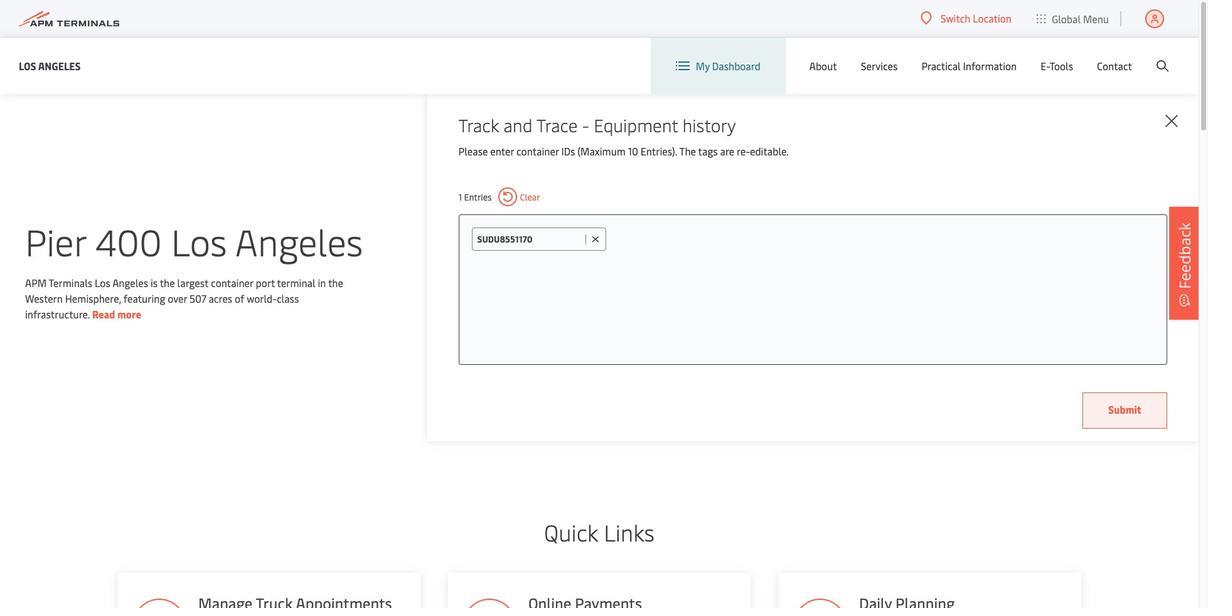 Task type: vqa. For each thing, say whether or not it's contained in the screenshot.
middle "News"
no



Task type: locate. For each thing, give the bounding box(es) containing it.
1 horizontal spatial container
[[517, 144, 559, 158]]

switch
[[941, 11, 971, 25]]

the right the is
[[160, 276, 175, 290]]

more
[[117, 307, 141, 321]]

the
[[680, 144, 696, 158]]

0 horizontal spatial container
[[211, 276, 253, 290]]

container up of
[[211, 276, 253, 290]]

e-tools
[[1041, 59, 1074, 73]]

practical information
[[922, 59, 1017, 73]]

10
[[628, 144, 638, 158]]

2 vertical spatial angeles
[[112, 276, 148, 290]]

apm terminals los angeles is the largest container port terminal in the western hemisphere, featuring over 507 acres of world-class infrastructure.
[[25, 276, 343, 321]]

2 vertical spatial los
[[95, 276, 110, 290]]

about
[[810, 59, 837, 73]]

services button
[[861, 38, 898, 94]]

container
[[517, 144, 559, 158], [211, 276, 253, 290]]

entries
[[464, 191, 492, 203]]

507
[[190, 292, 206, 305]]

0 horizontal spatial los
[[19, 59, 36, 73]]

trace
[[537, 113, 578, 137]]

global menu
[[1052, 12, 1109, 25]]

clear button
[[498, 188, 540, 207]]

1 horizontal spatial los
[[95, 276, 110, 290]]

Entered ID text field
[[478, 234, 582, 245]]

1 horizontal spatial angeles
[[112, 276, 148, 290]]

ids
[[562, 144, 575, 158]]

(maximum
[[578, 144, 626, 158]]

the right in
[[328, 276, 343, 290]]

switch location
[[941, 11, 1012, 25]]

the
[[160, 276, 175, 290], [328, 276, 343, 290]]

feedback button
[[1170, 207, 1201, 320]]

dashboard
[[712, 59, 761, 73]]

links
[[604, 517, 655, 548]]

manager truck appointments - 53 image
[[132, 600, 185, 609]]

1 entries
[[459, 191, 492, 203]]

over
[[168, 292, 187, 305]]

1 vertical spatial container
[[211, 276, 253, 290]]

in
[[318, 276, 326, 290]]

0 vertical spatial los
[[19, 59, 36, 73]]

los for 400
[[171, 216, 227, 266]]

1 vertical spatial angeles
[[235, 216, 363, 266]]

global
[[1052, 12, 1081, 25]]

track
[[459, 113, 499, 137]]

0 vertical spatial container
[[517, 144, 559, 158]]

read more
[[92, 307, 141, 321]]

los
[[19, 59, 36, 73], [171, 216, 227, 266], [95, 276, 110, 290]]

0 vertical spatial angeles
[[38, 59, 81, 73]]

los angeles
[[19, 59, 81, 73]]

contact
[[1097, 59, 1133, 73]]

2 horizontal spatial angeles
[[235, 216, 363, 266]]

my dashboard button
[[676, 38, 761, 94]]

largest
[[177, 276, 209, 290]]

orange club loyalty program - 56 image
[[794, 600, 847, 609]]

menu
[[1084, 12, 1109, 25]]

quick links
[[544, 517, 655, 548]]

los inside apm terminals los angeles is the largest container port terminal in the western hemisphere, featuring over 507 acres of world-class infrastructure.
[[95, 276, 110, 290]]

angeles for pier 400 los angeles
[[235, 216, 363, 266]]

acres
[[209, 292, 232, 305]]

angeles
[[38, 59, 81, 73], [235, 216, 363, 266], [112, 276, 148, 290]]

read more link
[[92, 307, 141, 321]]

los for terminals
[[95, 276, 110, 290]]

e-tools button
[[1041, 38, 1074, 94]]

1 the from the left
[[160, 276, 175, 290]]

0 horizontal spatial the
[[160, 276, 175, 290]]

1 vertical spatial los
[[171, 216, 227, 266]]

angeles inside apm terminals los angeles is the largest container port terminal in the western hemisphere, featuring over 507 acres of world-class infrastructure.
[[112, 276, 148, 290]]

container left ids at the top left
[[517, 144, 559, 158]]

world-
[[247, 292, 277, 305]]

please
[[459, 144, 488, 158]]

editable.
[[750, 144, 789, 158]]

quick
[[544, 517, 598, 548]]

my dashboard
[[696, 59, 761, 73]]

2 horizontal spatial los
[[171, 216, 227, 266]]

terminal
[[277, 276, 316, 290]]

0 horizontal spatial angeles
[[38, 59, 81, 73]]

please enter container ids (maximum 10 entries). the tags are re-editable.
[[459, 144, 789, 158]]

1 horizontal spatial the
[[328, 276, 343, 290]]

and
[[504, 113, 533, 137]]

location
[[973, 11, 1012, 25]]

enter
[[491, 144, 514, 158]]

angeles for apm terminals los angeles is the largest container port terminal in the western hemisphere, featuring over 507 acres of world-class infrastructure.
[[112, 276, 148, 290]]

track and trace - equipment history
[[459, 113, 736, 137]]

are
[[720, 144, 735, 158]]

pier
[[25, 216, 86, 266]]

history
[[683, 113, 736, 137]]

about button
[[810, 38, 837, 94]]

global menu button
[[1025, 0, 1122, 37]]

container inside apm terminals los angeles is the largest container port terminal in the western hemisphere, featuring over 507 acres of world-class infrastructure.
[[211, 276, 253, 290]]

pier 400 los angeles
[[25, 216, 363, 266]]



Task type: describe. For each thing, give the bounding box(es) containing it.
tools
[[1050, 59, 1074, 73]]

class
[[277, 292, 299, 305]]

switch location button
[[921, 11, 1012, 25]]

read
[[92, 307, 115, 321]]

tags
[[698, 144, 718, 158]]

infrastructure.
[[25, 307, 90, 321]]

hemisphere,
[[65, 292, 121, 305]]

practical
[[922, 59, 961, 73]]

apm
[[25, 276, 47, 290]]

services
[[861, 59, 898, 73]]

1
[[459, 191, 462, 203]]

practical information button
[[922, 38, 1017, 94]]

terminals
[[49, 276, 92, 290]]

-
[[582, 113, 590, 137]]

of
[[235, 292, 244, 305]]

port
[[256, 276, 275, 290]]

entries).
[[641, 144, 677, 158]]

2 the from the left
[[328, 276, 343, 290]]

400
[[95, 216, 162, 266]]

information
[[963, 59, 1017, 73]]

clear
[[520, 191, 540, 203]]

re-
[[737, 144, 750, 158]]

my
[[696, 59, 710, 73]]

tariffs - 131 image
[[463, 600, 516, 609]]

la secondary image
[[85, 294, 305, 483]]

featuring
[[124, 292, 165, 305]]

is
[[151, 276, 158, 290]]

contact button
[[1097, 38, 1133, 94]]

e-
[[1041, 59, 1050, 73]]

feedback
[[1175, 223, 1195, 289]]

los angeles link
[[19, 58, 81, 74]]

western
[[25, 292, 63, 305]]

equipment
[[594, 113, 678, 137]]



